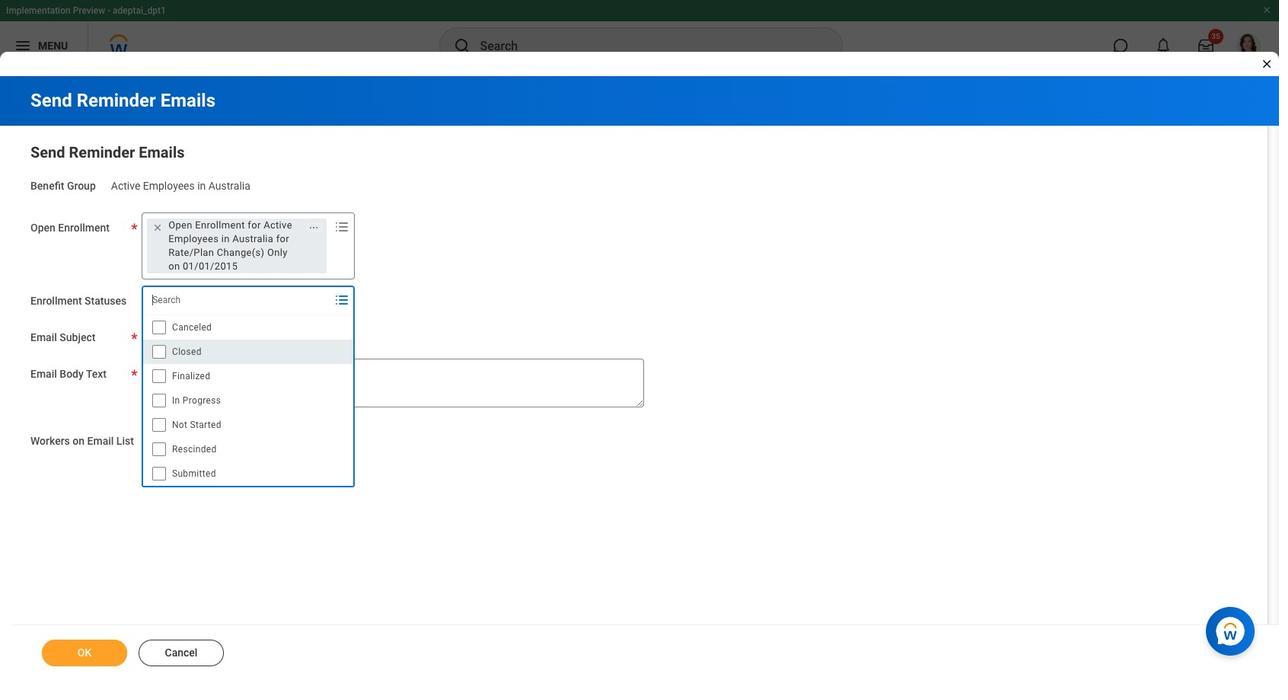 Task type: describe. For each thing, give the bounding box(es) containing it.
active inside open enrollment for active employees in australia for rate/plan change(s) only on 01/01/2015
[[264, 219, 292, 231]]

0 vertical spatial active
[[111, 180, 140, 192]]

prompts image for enrollment statuses
[[333, 291, 351, 309]]

preview
[[73, 5, 105, 16]]

prompts image for open enrollment
[[333, 218, 351, 236]]

emails for send reminder emails dialog
[[161, 90, 215, 111]]

rate/plan
[[168, 247, 214, 258]]

active employees in australia element
[[111, 177, 250, 192]]

email body text
[[30, 368, 107, 380]]

send reminder emails for send reminder emails main content
[[30, 143, 185, 161]]

active employees in australia
[[111, 180, 250, 192]]

implementation preview -   adeptai_dpt1 banner
[[0, 0, 1279, 70]]

0 vertical spatial australia
[[208, 180, 250, 192]]

subject
[[60, 331, 96, 343]]

profile logan mcneil element
[[1228, 29, 1270, 62]]

search image
[[453, 37, 471, 55]]

close send reminder emails image
[[1261, 58, 1273, 70]]

open enrollment for active employees in australia for rate/plan change(s) only on 01/01/2015
[[168, 219, 292, 272]]

-
[[107, 5, 111, 16]]

reminder for send reminder emails dialog
[[77, 90, 156, 111]]

ok button
[[42, 640, 127, 666]]

open enrollment for active employees in australia for rate/plan change(s) only on 01/01/2015 element
[[168, 218, 300, 273]]

implementation preview -   adeptai_dpt1
[[6, 5, 166, 16]]

in inside open enrollment for active employees in australia for rate/plan change(s) only on 01/01/2015
[[221, 233, 230, 244]]

1 horizontal spatial for
[[276, 233, 289, 244]]

0 vertical spatial employees
[[143, 180, 195, 192]]

started
[[190, 419, 222, 430]]

01/01/2015
[[183, 260, 238, 272]]

ok
[[77, 647, 92, 659]]

only
[[267, 247, 288, 258]]

open enrollment for active employees in australia for rate/plan change(s) only on 01/01/2015, press delete to clear value. option
[[147, 218, 327, 273]]

text
[[86, 368, 107, 380]]

enrollment up email subject
[[30, 295, 82, 307]]

close environment banner image
[[1263, 5, 1272, 14]]

adeptai_dpt1
[[113, 5, 166, 16]]

reminder for send reminder emails main content
[[69, 143, 135, 161]]

Email Subject text field
[[142, 322, 355, 352]]

open for open enrollment
[[30, 221, 55, 234]]

enrollment statuses
[[30, 295, 127, 307]]

workday assistant region
[[1206, 601, 1261, 656]]

send reminder emails dialog
[[0, 0, 1279, 680]]

rescinded
[[172, 444, 217, 454]]

x small image
[[150, 220, 165, 235]]

Enrollment Statuses field
[[143, 286, 330, 314]]

0 horizontal spatial for
[[248, 219, 261, 231]]

email subject
[[30, 331, 96, 343]]

in
[[172, 395, 180, 406]]

finalized
[[172, 371, 211, 381]]



Task type: locate. For each thing, give the bounding box(es) containing it.
2 prompts image from the top
[[333, 291, 351, 309]]

0 vertical spatial emails
[[161, 90, 215, 111]]

reminder
[[77, 90, 156, 111], [69, 143, 135, 161]]

employees up the 'x small' image
[[143, 180, 195, 192]]

1 send reminder emails from the top
[[30, 90, 215, 111]]

related actions image
[[309, 222, 319, 233]]

change(s)
[[217, 247, 265, 258]]

0 horizontal spatial in
[[197, 180, 206, 192]]

1 send from the top
[[30, 90, 72, 111]]

0 vertical spatial send
[[30, 90, 72, 111]]

email for email subject
[[30, 331, 57, 343]]

enrollment for open enrollment for active employees in australia for rate/plan change(s) only on 01/01/2015
[[195, 219, 245, 231]]

list
[[116, 435, 134, 447]]

0 vertical spatial for
[[248, 219, 261, 231]]

0 vertical spatial reminder
[[77, 90, 156, 111]]

0 vertical spatial on
[[168, 260, 180, 272]]

send reminder emails for send reminder emails dialog
[[30, 90, 215, 111]]

open enrollment
[[30, 221, 110, 234]]

open right the 'x small' image
[[168, 219, 192, 231]]

1 vertical spatial in
[[221, 233, 230, 244]]

notifications large image
[[1156, 38, 1171, 53]]

active up 'only'
[[264, 219, 292, 231]]

enrollment for open enrollment
[[58, 221, 110, 234]]

2 vertical spatial email
[[87, 435, 114, 447]]

active right group
[[111, 180, 140, 192]]

1 horizontal spatial open
[[168, 219, 192, 231]]

1 vertical spatial reminder
[[69, 143, 135, 161]]

1 vertical spatial active
[[264, 219, 292, 231]]

open down benefit
[[30, 221, 55, 234]]

on down the rate/plan
[[168, 260, 180, 272]]

workers on email list element
[[149, 425, 155, 448]]

1 vertical spatial prompts image
[[333, 291, 351, 309]]

1 horizontal spatial active
[[264, 219, 292, 231]]

send for send reminder emails dialog
[[30, 90, 72, 111]]

on inside open enrollment for active employees in australia for rate/plan change(s) only on 01/01/2015
[[168, 260, 180, 272]]

prompts image
[[333, 218, 351, 236], [333, 291, 351, 309]]

employees
[[143, 180, 195, 192], [168, 233, 219, 244]]

1 vertical spatial employees
[[168, 233, 219, 244]]

1 vertical spatial send reminder emails
[[30, 143, 185, 161]]

employees inside open enrollment for active employees in australia for rate/plan change(s) only on 01/01/2015
[[168, 233, 219, 244]]

open inside open enrollment for active employees in australia for rate/plan change(s) only on 01/01/2015
[[168, 219, 192, 231]]

statuses
[[85, 295, 127, 307]]

australia up open enrollment for active employees in australia for rate/plan change(s) only on 01/01/2015
[[208, 180, 250, 192]]

send reminder emails main content
[[0, 76, 1279, 680]]

2 send reminder emails from the top
[[30, 143, 185, 161]]

inbox large image
[[1199, 38, 1214, 53]]

email
[[30, 331, 57, 343], [30, 368, 57, 380], [87, 435, 114, 447]]

closed
[[172, 346, 202, 357]]

0 vertical spatial send reminder emails
[[30, 90, 215, 111]]

workers
[[30, 435, 70, 447]]

on
[[168, 260, 180, 272], [73, 435, 85, 447]]

emails
[[161, 90, 215, 111], [139, 143, 185, 161]]

workers on email list
[[30, 435, 134, 447]]

1 vertical spatial send
[[30, 143, 65, 161]]

1 vertical spatial email
[[30, 368, 57, 380]]

on right the workers
[[73, 435, 85, 447]]

open
[[168, 219, 192, 231], [30, 221, 55, 234]]

for up change(s)
[[248, 219, 261, 231]]

benefit
[[30, 180, 64, 192]]

not started
[[172, 419, 222, 430]]

in
[[197, 180, 206, 192], [221, 233, 230, 244]]

australia inside open enrollment for active employees in australia for rate/plan change(s) only on 01/01/2015
[[232, 233, 274, 244]]

send
[[30, 90, 72, 111], [30, 143, 65, 161]]

progress
[[183, 395, 221, 406]]

for up 'only'
[[276, 233, 289, 244]]

1 horizontal spatial in
[[221, 233, 230, 244]]

1 vertical spatial for
[[276, 233, 289, 244]]

not
[[172, 419, 188, 430]]

employees up the rate/plan
[[168, 233, 219, 244]]

1 prompts image from the top
[[333, 218, 351, 236]]

Email Body Text text field
[[142, 358, 644, 407]]

enrollment down group
[[58, 221, 110, 234]]

0 vertical spatial email
[[30, 331, 57, 343]]

1 vertical spatial on
[[73, 435, 85, 447]]

1 horizontal spatial on
[[168, 260, 180, 272]]

email for email body text
[[30, 368, 57, 380]]

canceled
[[172, 322, 212, 333]]

2 send from the top
[[30, 143, 65, 161]]

0 horizontal spatial on
[[73, 435, 85, 447]]

enrollment
[[195, 219, 245, 231], [58, 221, 110, 234], [30, 295, 82, 307]]

0 vertical spatial in
[[197, 180, 206, 192]]

for
[[248, 219, 261, 231], [276, 233, 289, 244]]

in up open enrollment for active employees in australia for rate/plan change(s) only on 01/01/2015
[[197, 180, 206, 192]]

open for open enrollment for active employees in australia for rate/plan change(s) only on 01/01/2015
[[168, 219, 192, 231]]

1 vertical spatial australia
[[232, 233, 274, 244]]

submitted
[[172, 468, 216, 479]]

1 vertical spatial emails
[[139, 143, 185, 161]]

australia
[[208, 180, 250, 192], [232, 233, 274, 244]]

in up change(s)
[[221, 233, 230, 244]]

active
[[111, 180, 140, 192], [264, 219, 292, 231]]

0 horizontal spatial open
[[30, 221, 55, 234]]

send reminder emails
[[30, 90, 215, 111], [30, 143, 185, 161]]

implementation
[[6, 5, 71, 16]]

australia up change(s)
[[232, 233, 274, 244]]

0 horizontal spatial active
[[111, 180, 140, 192]]

email left subject
[[30, 331, 57, 343]]

9
[[149, 435, 155, 447]]

enrollment inside open enrollment for active employees in australia for rate/plan change(s) only on 01/01/2015
[[195, 219, 245, 231]]

send for send reminder emails main content
[[30, 143, 65, 161]]

email left list
[[87, 435, 114, 447]]

email left body
[[30, 368, 57, 380]]

in progress
[[172, 395, 221, 406]]

cancel button
[[139, 640, 224, 666]]

enrollment up change(s)
[[195, 219, 245, 231]]

group
[[67, 180, 96, 192]]

0 vertical spatial prompts image
[[333, 218, 351, 236]]

cancel
[[165, 647, 198, 659]]

emails for send reminder emails main content
[[139, 143, 185, 161]]

benefit group
[[30, 180, 96, 192]]

body
[[60, 368, 84, 380]]



Task type: vqa. For each thing, say whether or not it's contained in the screenshot.
top Employees
yes



